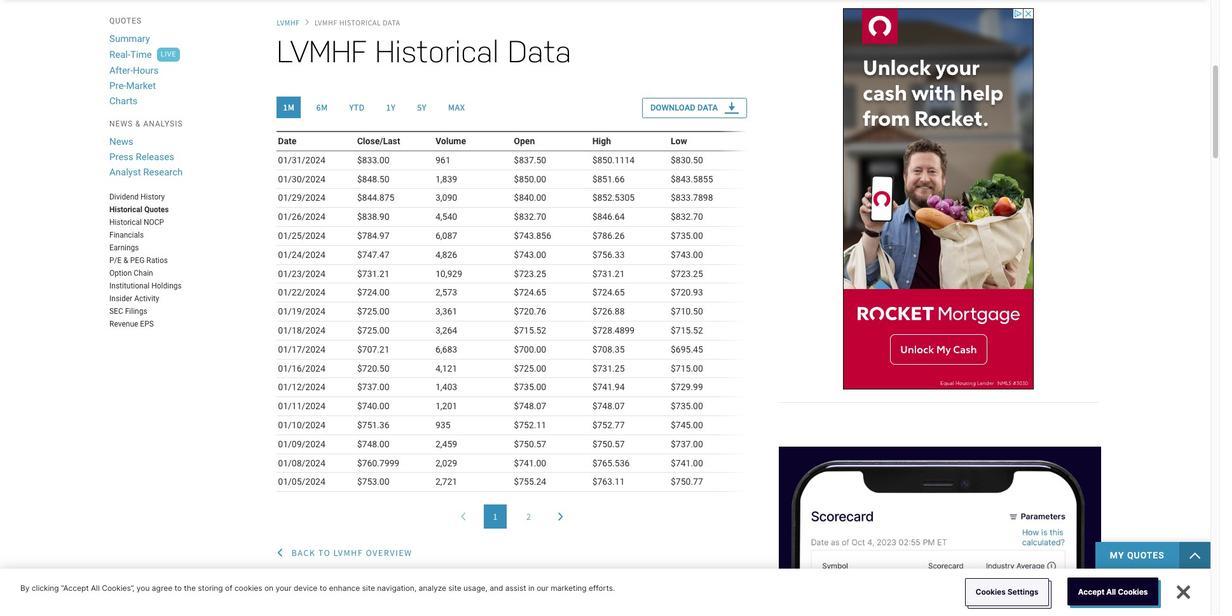 Task type: locate. For each thing, give the bounding box(es) containing it.
$750.57 down $752.77 in the bottom of the page
[[593, 439, 625, 450]]

$748.07 down $741.94
[[593, 401, 625, 412]]

1 horizontal spatial of
[[340, 577, 347, 586]]

$760.7999
[[357, 458, 400, 469]]

quote
[[440, 586, 460, 595]]

data right historical
[[383, 18, 401, 27]]

1 $724.65 from the left
[[514, 288, 547, 298]]

is up nasdaq
[[542, 577, 548, 586]]

to
[[318, 548, 331, 559], [301, 577, 308, 586], [175, 584, 182, 593], [320, 584, 327, 593]]

1 horizontal spatial $723.25
[[671, 269, 703, 279]]

2 $748.07 from the left
[[593, 401, 625, 412]]

$715.52 down "$720.76"
[[514, 326, 547, 336]]

1 horizontal spatial all
[[1107, 588, 1117, 597]]

nocp
[[144, 218, 164, 227]]

& up quote
[[443, 577, 448, 586]]

of inside "privacy" alert dialog
[[225, 584, 233, 593]]

$832.70 down $833.7898
[[671, 212, 703, 222]]

$750.57
[[514, 439, 547, 450], [593, 439, 625, 450]]

1 horizontal spatial $724.65
[[593, 288, 625, 298]]

1 horizontal spatial in
[[529, 584, 535, 593]]

0 horizontal spatial quotes
[[109, 17, 142, 25]]

0 horizontal spatial site
[[362, 584, 375, 593]]

lvmhf for lvmhf historical data
[[277, 34, 366, 69]]

$735.00 for $748.07
[[671, 401, 703, 412]]

0 horizontal spatial data
[[383, 18, 401, 27]]

2 vertical spatial $735.00
[[671, 401, 703, 412]]

quotes inside button
[[1128, 551, 1165, 561]]

0 horizontal spatial and
[[351, 586, 364, 595]]

news
[[109, 120, 133, 128]]

$752.11
[[514, 420, 547, 431]]

row
[[277, 132, 748, 151]]

0 vertical spatial quotes
[[109, 17, 142, 25]]

download
[[651, 103, 696, 113]]

0 horizontal spatial $748.07
[[514, 401, 547, 412]]

of inside get up to 10 years of daily historical stock prices & volumes.  the "close/last" is the "adjust consolidated close price".  data provided by edgar online . the net and percent change in the quote bar is based on the nasdaq official close price (nocp).
[[340, 577, 347, 586]]

on left your at the left bottom
[[265, 584, 274, 593]]

the right join
[[41, 586, 59, 599]]

data inside 'button'
[[698, 103, 718, 113]]

0 horizontal spatial all
[[91, 584, 100, 593]]

2
[[527, 512, 531, 523]]

0 horizontal spatial is
[[475, 586, 480, 595]]

$724.65
[[514, 288, 547, 298], [593, 288, 625, 298]]

my quotes
[[1111, 551, 1165, 561]]

the
[[550, 577, 561, 586], [184, 584, 196, 593], [41, 586, 59, 599], [428, 586, 439, 595], [515, 586, 526, 595]]

$723.25 up $720.93
[[671, 269, 703, 279]]

institutional
[[109, 282, 150, 291]]

you
[[137, 584, 150, 593]]

01/30/2024
[[278, 174, 326, 184]]

01/18/2024
[[278, 326, 326, 336]]

$832.70 down the $840.00
[[514, 212, 547, 222]]

and down daily
[[351, 586, 364, 595]]

2 horizontal spatial &
[[443, 577, 448, 586]]

in down prices
[[420, 586, 426, 595]]

6,683
[[436, 345, 457, 355]]

after-hours link
[[109, 64, 159, 77]]

1 vertical spatial $737.00
[[671, 439, 703, 450]]

$737.00 up $740.00
[[357, 383, 390, 393]]

$784.97
[[357, 231, 390, 241]]

1 horizontal spatial $731.21
[[593, 269, 625, 279]]

0 horizontal spatial $832.70
[[514, 212, 547, 222]]

news & analysis
[[109, 120, 183, 128]]

max button
[[442, 97, 472, 118]]

cookies left settings
[[976, 588, 1006, 597]]

1 horizontal spatial $750.57
[[593, 439, 625, 450]]

0 horizontal spatial &
[[124, 256, 128, 265]]

2 vertical spatial $725.00
[[514, 364, 547, 374]]

historical
[[339, 18, 381, 27]]

$843.5855
[[671, 174, 713, 184]]

$710.50
[[671, 307, 703, 317]]

live
[[161, 50, 176, 59]]

1 $750.57 from the left
[[514, 439, 547, 450]]

p/e
[[109, 256, 122, 265]]

2 $731.21 from the left
[[593, 269, 625, 279]]

in inside get up to 10 years of daily historical stock prices & volumes.  the "close/last" is the "adjust consolidated close price".  data provided by edgar online . the net and percent change in the quote bar is based on the nasdaq official close price (nocp).
[[420, 586, 426, 595]]

$741.00 up '$755.24'
[[514, 458, 547, 469]]

in
[[529, 584, 535, 593], [420, 586, 426, 595]]

$700.00
[[514, 345, 547, 355]]

of up net
[[340, 577, 347, 586]]

$765.536
[[593, 458, 630, 469]]

quotes up nocp
[[144, 205, 169, 214]]

$844.875
[[357, 193, 395, 203]]

1 horizontal spatial $832.70
[[671, 212, 703, 222]]

option
[[109, 269, 132, 278]]

prices
[[420, 577, 441, 586]]

analyze
[[419, 584, 447, 593]]

&
[[136, 120, 141, 128], [124, 256, 128, 265], [443, 577, 448, 586]]

2,459
[[436, 439, 457, 450]]

$725.00 down $700.00
[[514, 364, 547, 374]]

date
[[278, 136, 297, 146]]

based
[[482, 586, 503, 595]]

$786.26
[[593, 231, 625, 241]]

lvmhf for lvmhf 'link' on the top of the page
[[277, 18, 300, 27]]

961
[[436, 155, 451, 165]]

0 horizontal spatial $741.00
[[514, 458, 547, 469]]

1 horizontal spatial $748.07
[[593, 401, 625, 412]]

& inside dividend history historical quotes historical nocp financials earnings p/e & peg ratios option chain institutional holdings insider activity sec filings revenue eps
[[124, 256, 128, 265]]

to right 10
[[320, 584, 327, 593]]

$725.00 for 01/19/2024
[[357, 307, 390, 317]]

all right the "accept
[[91, 584, 100, 593]]

back
[[292, 548, 316, 559]]

to right agree
[[175, 584, 182, 593]]

quotes up summary
[[109, 17, 142, 25]]

& right p/e
[[124, 256, 128, 265]]

$741.00 up $750.77
[[671, 458, 703, 469]]

$846.64
[[593, 212, 625, 222]]

and left "assist"
[[490, 584, 503, 593]]

4,121
[[436, 364, 457, 374]]

"adjust
[[563, 577, 586, 586]]

1 horizontal spatial for
[[615, 586, 630, 599]]

close/last column header
[[355, 132, 434, 151]]

insider activity link
[[109, 295, 159, 303]]

1 vertical spatial historical
[[109, 205, 142, 214]]

on down "close/last"
[[505, 586, 514, 595]]

join
[[15, 586, 38, 599]]

1 horizontal spatial quotes
[[144, 205, 169, 214]]

it
[[571, 586, 578, 599]]

enhance
[[329, 584, 360, 593]]

1 horizontal spatial data
[[698, 103, 718, 113]]

2 horizontal spatial quotes
[[1128, 551, 1165, 561]]

to right up at the bottom of the page
[[301, 577, 308, 586]]

0 horizontal spatial cookies
[[976, 588, 1006, 597]]

press releases link
[[109, 151, 174, 163]]

$725.00 down $724.00
[[357, 307, 390, 317]]

1
[[493, 512, 498, 523]]

$724.65 up $726.88
[[593, 288, 625, 298]]

$725.00 up $707.21
[[357, 326, 390, 336]]

1 vertical spatial $725.00
[[357, 326, 390, 336]]

& right news
[[136, 120, 141, 128]]

the
[[484, 577, 497, 586]]

0 horizontal spatial for
[[179, 586, 194, 599]]

$743.00 up $720.93
[[671, 250, 703, 260]]

and
[[490, 584, 503, 593], [435, 586, 455, 599], [351, 586, 364, 595]]

2 vertical spatial &
[[443, 577, 448, 586]]

$750.57 down $752.11
[[514, 439, 547, 450]]

filings
[[125, 307, 147, 316]]

$724.65 up "$720.76"
[[514, 288, 547, 298]]

0 horizontal spatial $723.25
[[514, 269, 547, 279]]

$724.00
[[357, 288, 390, 298]]

01/25/2024
[[278, 231, 326, 241]]

activity
[[134, 295, 159, 303]]

the down prices
[[428, 586, 439, 595]]

cookies down my quotes
[[1118, 588, 1148, 597]]

historical up '5y'
[[375, 34, 499, 69]]

site
[[362, 584, 375, 593], [449, 584, 462, 593]]

agree
[[152, 584, 172, 593]]

0 vertical spatial $735.00
[[671, 231, 703, 241]]

0 horizontal spatial $750.57
[[514, 439, 547, 450]]

in left our
[[529, 584, 535, 593]]

data up "low" 'column header' in the top of the page
[[698, 103, 718, 113]]

market
[[126, 80, 156, 92]]

1 horizontal spatial $743.00
[[671, 250, 703, 260]]

2 vertical spatial quotes
[[1128, 551, 1165, 561]]

1 vertical spatial quotes
[[144, 205, 169, 214]]

2 cookies from the left
[[1118, 588, 1148, 597]]

$735.00 up $745.00
[[671, 401, 703, 412]]

2 horizontal spatial and
[[490, 584, 503, 593]]

price
[[603, 586, 620, 595]]

change
[[393, 586, 418, 595]]

1 horizontal spatial site
[[449, 584, 462, 593]]

2 $832.70 from the left
[[671, 212, 703, 222]]

$726.88
[[593, 307, 625, 317]]

1 $741.00 from the left
[[514, 458, 547, 469]]

low column header
[[669, 132, 748, 151]]

$737.00 down $745.00
[[671, 439, 703, 450]]

0 horizontal spatial $737.00
[[357, 383, 390, 393]]

$715.52 up the $695.45 in the bottom right of the page
[[671, 326, 703, 336]]

open column header
[[512, 132, 591, 151]]

dividend history historical quotes historical nocp financials earnings p/e & peg ratios option chain institutional holdings insider activity sec filings revenue eps
[[109, 193, 182, 329]]

0 vertical spatial data
[[383, 18, 401, 27]]

1 horizontal spatial $741.00
[[671, 458, 703, 469]]

2 site from the left
[[449, 584, 462, 593]]

0 horizontal spatial of
[[225, 584, 233, 593]]

0 vertical spatial &
[[136, 120, 141, 128]]

$833.00
[[357, 155, 390, 165]]

earnings
[[109, 244, 139, 253]]

of right more
[[225, 584, 233, 593]]

nplus promo banner_v2 image
[[779, 447, 1102, 616]]

usage,
[[464, 584, 488, 593]]

0 horizontal spatial $715.52
[[514, 326, 547, 336]]

and inside "privacy" alert dialog
[[490, 584, 503, 593]]

0 vertical spatial $725.00
[[357, 307, 390, 317]]

$850.1114
[[593, 155, 635, 165]]

0 vertical spatial $737.00
[[357, 383, 390, 393]]

storing
[[198, 584, 223, 593]]

$725.00 for 01/18/2024
[[357, 326, 390, 336]]

$747.47
[[357, 250, 390, 260]]

quotes right my
[[1128, 551, 1165, 561]]

$735.00 down $700.00
[[514, 383, 547, 393]]

time
[[130, 49, 152, 60]]

6m button
[[310, 97, 334, 118]]

$743.00 down $743.856 on the top left of page
[[514, 250, 547, 260]]

0 horizontal spatial $724.65
[[514, 288, 547, 298]]

high column header
[[591, 132, 669, 151]]

$731.21
[[357, 269, 390, 279], [593, 269, 625, 279]]

1y button
[[380, 97, 402, 118]]

the left storing
[[184, 584, 196, 593]]

1 horizontal spatial $715.52
[[671, 326, 703, 336]]

0 horizontal spatial on
[[265, 584, 274, 593]]

after-hours pre-market charts
[[109, 65, 159, 107]]

$748.07 up $752.11
[[514, 401, 547, 412]]

0 horizontal spatial $743.00
[[514, 250, 547, 260]]

by
[[20, 584, 30, 593]]

is right bar
[[475, 586, 480, 595]]

1 horizontal spatial cookies
[[1118, 588, 1148, 597]]

pre-market link
[[109, 80, 156, 92]]

all right accept on the bottom of page
[[1107, 588, 1117, 597]]

historical down dividend
[[109, 205, 142, 214]]

edgar
[[277, 586, 297, 595]]

and left bar
[[435, 586, 455, 599]]

1 vertical spatial &
[[124, 256, 128, 265]]

01/22/2024
[[278, 288, 326, 298]]

0 horizontal spatial $731.21
[[357, 269, 390, 279]]

1 horizontal spatial on
[[505, 586, 514, 595]]

on
[[265, 584, 274, 593], [505, 586, 514, 595]]

historical up financials
[[109, 218, 142, 227]]

$740.00
[[357, 401, 390, 412]]

hours
[[133, 65, 159, 76]]

4,826
[[436, 250, 457, 260]]

1 vertical spatial data
[[698, 103, 718, 113]]

on inside "privacy" alert dialog
[[265, 584, 274, 593]]

on inside get up to 10 years of daily historical stock prices & volumes.  the "close/last" is the "adjust consolidated close price".  data provided by edgar online . the net and percent change in the quote bar is based on the nasdaq official close price (nocp).
[[505, 586, 514, 595]]

$731.21 down $756.33
[[593, 269, 625, 279]]

0 horizontal spatial in
[[420, 586, 426, 595]]

$731.21 up $724.00
[[357, 269, 390, 279]]

$735.00 down $833.7898
[[671, 231, 703, 241]]

10,929
[[436, 269, 462, 279]]

0 vertical spatial historical
[[375, 34, 499, 69]]

nasdaq
[[528, 586, 554, 595]]

volume column header
[[434, 132, 512, 151]]

to right back
[[318, 548, 331, 559]]

1,839
[[436, 174, 457, 184]]

efforts.
[[589, 584, 615, 593]]

$723.25 up "$720.76"
[[514, 269, 547, 279]]



Task type: describe. For each thing, give the bounding box(es) containing it.
in inside "privacy" alert dialog
[[529, 584, 535, 593]]

sec filings link
[[109, 307, 147, 316]]

$729.99
[[671, 383, 703, 393]]

$728.4899
[[593, 326, 635, 336]]

lvmhf link
[[277, 18, 300, 27]]

$852.5305
[[593, 193, 635, 203]]

1m
[[283, 102, 295, 113]]

settings
[[1008, 588, 1039, 597]]

data,
[[301, 586, 329, 599]]

analysis
[[143, 120, 183, 128]]

holdings
[[151, 282, 182, 291]]

date column header
[[277, 132, 355, 151]]

analyst
[[109, 167, 141, 178]]

2 $723.25 from the left
[[671, 269, 703, 279]]

01/19/2024
[[278, 307, 326, 317]]

1y
[[386, 102, 396, 113]]

the down "close/last"
[[515, 586, 526, 595]]

1 horizontal spatial &
[[136, 120, 141, 128]]

advertisement element
[[843, 8, 1034, 390]]

personalized
[[228, 586, 298, 599]]

1 horizontal spatial $737.00
[[671, 439, 703, 450]]

$720.93
[[671, 288, 703, 298]]

& inside get up to 10 years of daily historical stock prices & volumes.  the "close/last" is the "adjust consolidated close price".  data provided by edgar online . the net and percent change in the quote bar is based on the nasdaq official close price (nocp).
[[443, 577, 448, 586]]

cookies
[[235, 584, 262, 593]]

summary
[[109, 33, 150, 45]]

the right our
[[550, 577, 561, 586]]

back to lvmhf overview link
[[292, 548, 413, 559]]

my quotes button
[[1096, 542, 1211, 570]]

2 $743.00 from the left
[[671, 250, 703, 260]]

net
[[338, 586, 349, 595]]

lvmhf historical data
[[277, 34, 572, 69]]

data
[[508, 34, 572, 69]]

community
[[115, 586, 176, 599]]

news
[[109, 136, 133, 148]]

1 cookies from the left
[[976, 588, 1006, 597]]

01/09/2024
[[278, 439, 326, 450]]

$695.45
[[671, 345, 703, 355]]

. the
[[320, 586, 337, 595]]

$735.00 for $786.26
[[671, 231, 703, 241]]

1 button
[[484, 505, 507, 529]]

ratios
[[146, 256, 168, 265]]

financials
[[109, 231, 144, 240]]

stock
[[400, 577, 418, 586]]

2 $741.00 from the left
[[671, 458, 703, 469]]

open
[[514, 136, 535, 146]]

consolidated
[[588, 577, 632, 586]]

to inside get up to 10 years of daily historical stock prices & volumes.  the "close/last" is the "adjust consolidated close price".  data provided by edgar online . the net and percent change in the quote bar is based on the nasdaq official close price (nocp).
[[301, 577, 308, 586]]

1 $731.21 from the left
[[357, 269, 390, 279]]

high
[[593, 136, 611, 146]]

revenue
[[109, 320, 138, 329]]

all inside accept all cookies button
[[1107, 588, 1117, 597]]

2 vertical spatial historical
[[109, 218, 142, 227]]

1 horizontal spatial and
[[435, 586, 455, 599]]

1 $832.70 from the left
[[514, 212, 547, 222]]

1 site from the left
[[362, 584, 375, 593]]

privacy alert dialog
[[20, 579, 1191, 607]]

1 for from the left
[[179, 586, 194, 599]]

history
[[141, 193, 165, 202]]

$833.7898
[[671, 193, 713, 203]]

cookies settings
[[976, 588, 1039, 597]]

my
[[1111, 551, 1125, 561]]

releases
[[136, 151, 174, 163]]

1 $723.25 from the left
[[514, 269, 547, 279]]

eps
[[140, 320, 154, 329]]

1 $748.07 from the left
[[514, 401, 547, 412]]

2 $715.52 from the left
[[671, 326, 703, 336]]

5y
[[417, 102, 427, 113]]

$750.77
[[671, 477, 703, 487]]

accept all cookies
[[1079, 588, 1148, 597]]

click to dismiss this message and remain on nasdaq.com image
[[1179, 585, 1192, 599]]

back to lvmhf overview
[[292, 548, 413, 559]]

lvmhf for lvmhf historical data
[[315, 18, 338, 27]]

6,087
[[436, 231, 457, 241]]

your
[[276, 584, 292, 593]]

2 for from the left
[[615, 586, 630, 599]]

option chain link
[[109, 269, 153, 278]]

1 $743.00 from the left
[[514, 250, 547, 260]]

1,403
[[436, 383, 457, 393]]

ytd
[[350, 102, 365, 113]]

01/23/2024
[[278, 269, 326, 279]]

device
[[294, 584, 318, 593]]

earnings link
[[109, 244, 139, 253]]

quotes inside dividend history historical quotes historical nocp financials earnings p/e & peg ratios option chain institutional holdings insider activity sec filings revenue eps
[[144, 205, 169, 214]]

overview
[[366, 548, 413, 559]]

cookies",
[[102, 584, 135, 593]]

01/24/2024
[[278, 250, 326, 260]]

charts link
[[109, 95, 138, 108]]

and inside get up to 10 years of daily historical stock prices & volumes.  the "close/last" is the "adjust consolidated close price".  data provided by edgar online . the net and percent change in the quote bar is based on the nasdaq official close price (nocp).
[[351, 586, 364, 595]]

1 $715.52 from the left
[[514, 326, 547, 336]]

peg
[[130, 256, 145, 265]]

accept
[[1079, 588, 1105, 597]]

dividend
[[109, 193, 139, 202]]

news link
[[109, 135, 133, 148]]

pre-
[[109, 80, 126, 92]]

01/17/2024
[[278, 345, 326, 355]]

1 vertical spatial $735.00
[[514, 383, 547, 393]]

$748.00
[[357, 439, 390, 450]]

01/11/2024
[[278, 401, 326, 412]]

1,201
[[436, 401, 457, 412]]

2 $750.57 from the left
[[593, 439, 625, 450]]

4,540
[[436, 212, 457, 222]]

up
[[291, 577, 299, 586]]

$837.50
[[514, 155, 547, 165]]

1 horizontal spatial is
[[542, 577, 548, 586]]

2 $724.65 from the left
[[593, 288, 625, 298]]

lvmhf historical data
[[315, 18, 401, 27]]

real-
[[109, 49, 130, 60]]

download data
[[651, 103, 720, 113]]

content,
[[386, 586, 431, 599]]

the inside "privacy" alert dialog
[[184, 584, 196, 593]]

close
[[634, 577, 652, 586]]

$840.00
[[514, 193, 547, 203]]

charts
[[109, 95, 138, 107]]

edgar online link
[[277, 586, 320, 595]]

$708.35
[[593, 345, 625, 355]]

press
[[109, 151, 133, 163]]

row containing date
[[277, 132, 748, 151]]

3,361
[[436, 307, 457, 317]]

$753.00
[[357, 477, 390, 487]]



Task type: vqa. For each thing, say whether or not it's contained in the screenshot.


